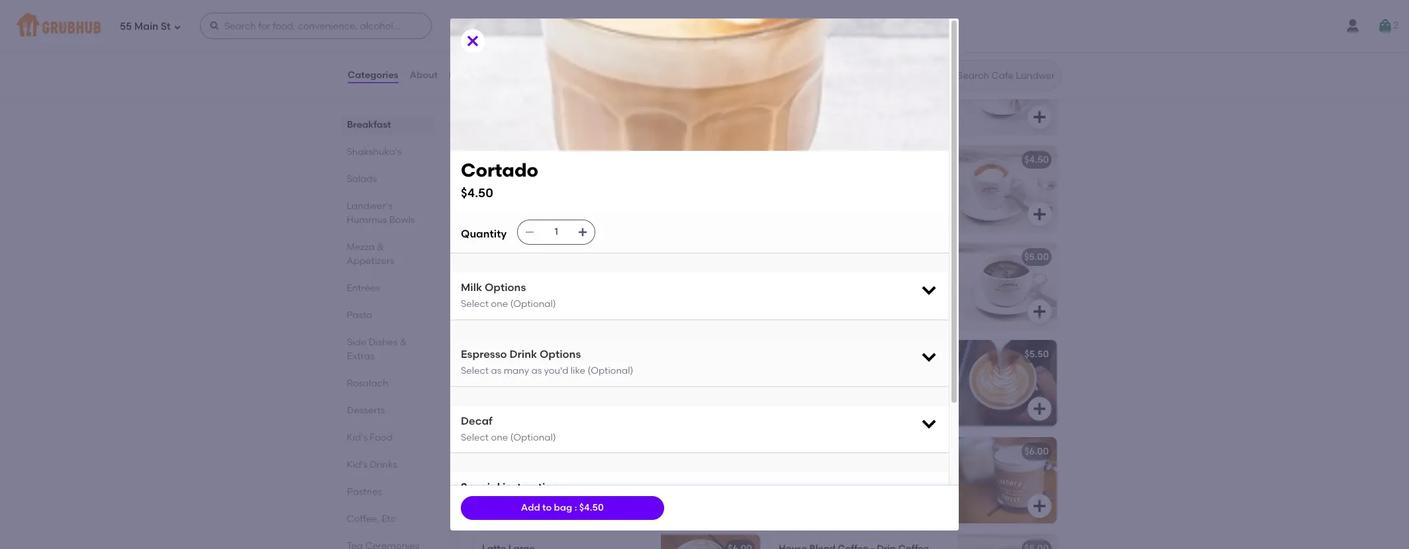 Task type: vqa. For each thing, say whether or not it's contained in the screenshot.
Espresso Double
yes



Task type: describe. For each thing, give the bounding box(es) containing it.
options inside milk options select one (optional)
[[485, 281, 526, 294]]

kid's food tab
[[347, 431, 430, 445]]

reviews button
[[448, 52, 487, 99]]

desserts
[[347, 405, 385, 417]]

food
[[370, 432, 393, 444]]

select inside espresso drink options select as many as you'd like (optional)
[[461, 366, 489, 377]]

side dishes & extras tab
[[347, 336, 430, 364]]

macchiato single
[[482, 154, 561, 166]]

appetizers
[[347, 256, 395, 267]]

pasta tab
[[347, 309, 430, 322]]

macchiato double
[[779, 154, 863, 166]]

single for macchiato single
[[534, 154, 561, 166]]

& inside 'mezza & appetizers'
[[377, 242, 384, 253]]

house blend coffee - drip coffee image
[[958, 535, 1057, 550]]

$5.50
[[1025, 349, 1049, 360]]

(optional) inside decaf select one (optional)
[[510, 432, 556, 444]]

special instructions
[[461, 482, 564, 494]]

coffee, etc inside tab
[[347, 514, 396, 525]]

espresso for double
[[779, 57, 819, 68]]

$4.00
[[1024, 57, 1049, 68]]

cappuccino large
[[482, 446, 567, 458]]

dishes
[[369, 337, 398, 348]]

cappuccino image
[[958, 340, 1057, 426]]

espresso single
[[482, 57, 552, 68]]

cappuccino large image
[[661, 438, 760, 524]]

categories
[[348, 69, 398, 81]]

main
[[134, 20, 158, 32]]

side dishes & extras
[[347, 337, 407, 362]]

$4.50 inside cortado $4.50
[[461, 185, 493, 200]]

latte
[[779, 446, 803, 458]]

bowls
[[390, 215, 415, 226]]

decaf select one (optional)
[[461, 415, 556, 444]]

kid's for kid's drinks
[[347, 460, 368, 471]]

many
[[504, 366, 529, 377]]

kid's for kid's food
[[347, 432, 368, 444]]

55
[[120, 20, 132, 32]]

st
[[161, 20, 171, 32]]

cortado for cortado
[[482, 349, 521, 360]]

cappuccino
[[482, 446, 539, 458]]

$5.00 for americano large
[[1024, 252, 1049, 263]]

cortado $4.50
[[461, 159, 538, 200]]

double for macchiato double
[[830, 154, 863, 166]]

milk
[[461, 281, 482, 294]]

americano large
[[779, 252, 858, 263]]

$5.50 button
[[771, 340, 1057, 426]]

cortado image
[[661, 340, 760, 426]]

espresso double image
[[958, 48, 1057, 134]]

to
[[542, 503, 552, 514]]

espresso drink options select as many as you'd like (optional)
[[461, 348, 633, 377]]

landwer's hummus bowls
[[347, 201, 415, 226]]

cortado for cortado $4.50
[[461, 159, 538, 181]]

:
[[575, 503, 577, 514]]

kid's drinks
[[347, 460, 398, 471]]

hummus
[[347, 215, 387, 226]]

& inside side dishes & extras
[[400, 337, 407, 348]]

landwer's
[[347, 201, 393, 212]]

rosalach
[[347, 378, 389, 389]]

2
[[1393, 20, 1399, 31]]

shakshuka's
[[347, 146, 402, 158]]

pastries tab
[[347, 485, 430, 499]]

espresso for single
[[482, 57, 522, 68]]

salads
[[347, 173, 377, 185]]

select inside decaf select one (optional)
[[461, 432, 489, 444]]

espresso single image
[[661, 48, 760, 134]]

americano for americano
[[482, 252, 533, 263]]

$6.00 for latte "image"
[[1024, 446, 1049, 458]]

$3.75
[[729, 154, 752, 166]]

kid's food
[[347, 432, 393, 444]]

mezza
[[347, 242, 375, 253]]

americano image
[[661, 243, 760, 329]]

coffee, inside "coffee, etc" tab
[[347, 514, 380, 525]]

cortado button
[[474, 340, 760, 426]]

macchiato single image
[[661, 146, 760, 232]]

add
[[521, 503, 540, 514]]

one inside milk options select one (optional)
[[491, 299, 508, 310]]

select inside milk options select one (optional)
[[461, 299, 489, 310]]

mezza & appetizers tab
[[347, 240, 430, 268]]

bag
[[554, 503, 572, 514]]

americano large image
[[958, 243, 1057, 329]]

macchiato for macchiato double
[[779, 154, 828, 166]]



Task type: locate. For each thing, give the bounding box(es) containing it.
0 horizontal spatial $5.00
[[728, 252, 752, 263]]

0 vertical spatial cortado
[[461, 159, 538, 181]]

kid's left drinks
[[347, 460, 368, 471]]

macchiato double image
[[958, 146, 1057, 232]]

reviews
[[449, 69, 486, 81]]

select down milk
[[461, 299, 489, 310]]

options right milk
[[485, 281, 526, 294]]

1 vertical spatial options
[[540, 348, 581, 361]]

1 vertical spatial select
[[461, 366, 489, 377]]

macchiato
[[482, 154, 531, 166], [779, 154, 828, 166]]

(optional) up drink
[[510, 299, 556, 310]]

search icon image
[[936, 68, 952, 83]]

0 vertical spatial coffee,
[[471, 17, 523, 34]]

1 vertical spatial single
[[534, 154, 561, 166]]

espresso up many
[[461, 348, 507, 361]]

1 select from the top
[[461, 299, 489, 310]]

espresso double
[[779, 57, 854, 68]]

2 $6.00 from the left
[[1024, 446, 1049, 458]]

categories button
[[347, 52, 399, 99]]

svg image
[[209, 21, 220, 31], [173, 23, 181, 31], [465, 33, 481, 49], [1032, 109, 1048, 125], [735, 207, 751, 223], [525, 227, 535, 238], [1032, 401, 1048, 417], [920, 414, 938, 433]]

entrées tab
[[347, 281, 430, 295]]

0 vertical spatial $4.50
[[1024, 154, 1049, 166]]

select down decaf
[[461, 432, 489, 444]]

1 vertical spatial coffee,
[[347, 514, 380, 525]]

1 as from the left
[[491, 366, 501, 377]]

espresso up reviews
[[482, 57, 522, 68]]

&
[[377, 242, 384, 253], [400, 337, 407, 348]]

svg image inside 2 button
[[1378, 18, 1393, 34]]

milk options select one (optional)
[[461, 281, 556, 310]]

espresso for drink
[[461, 348, 507, 361]]

breakfast tab
[[347, 118, 430, 132]]

2 vertical spatial $4.50
[[579, 503, 604, 514]]

breakfast
[[347, 119, 391, 130]]

(optional)
[[510, 299, 556, 310], [588, 366, 633, 377], [510, 432, 556, 444]]

3 select from the top
[[461, 432, 489, 444]]

1 one from the top
[[491, 299, 508, 310]]

0 vertical spatial options
[[485, 281, 526, 294]]

options
[[485, 281, 526, 294], [540, 348, 581, 361]]

one inside decaf select one (optional)
[[491, 432, 508, 444]]

1 horizontal spatial americano
[[779, 252, 829, 263]]

0 vertical spatial (optional)
[[510, 299, 556, 310]]

landwer's hummus bowls tab
[[347, 199, 430, 227]]

shakshuka's tab
[[347, 145, 430, 159]]

0 horizontal spatial &
[[377, 242, 384, 253]]

kid's inside tab
[[347, 460, 368, 471]]

0 vertical spatial &
[[377, 242, 384, 253]]

svg image
[[1378, 18, 1393, 34], [735, 109, 751, 125], [1032, 207, 1048, 223], [578, 227, 588, 238], [920, 281, 938, 299], [1032, 304, 1048, 320], [920, 347, 938, 366], [735, 401, 751, 417], [1032, 499, 1048, 515]]

1 americano from the left
[[482, 252, 533, 263]]

0 horizontal spatial americano
[[482, 252, 533, 263]]

$3.50
[[728, 57, 752, 68]]

coffee,
[[471, 17, 523, 34], [347, 514, 380, 525]]

2 button
[[1378, 14, 1399, 38]]

cortado up the quantity on the top
[[461, 159, 538, 181]]

2 kid's from the top
[[347, 460, 368, 471]]

large
[[831, 252, 858, 263], [541, 446, 567, 458]]

cortado
[[461, 159, 538, 181], [482, 349, 521, 360]]

one
[[491, 299, 508, 310], [491, 432, 508, 444]]

0 vertical spatial kid's
[[347, 432, 368, 444]]

double for espresso double
[[821, 57, 854, 68]]

as
[[491, 366, 501, 377], [531, 366, 542, 377]]

espresso inside espresso drink options select as many as you'd like (optional)
[[461, 348, 507, 361]]

0 vertical spatial single
[[524, 57, 552, 68]]

coffee, etc down pastries
[[347, 514, 396, 525]]

$5.00
[[728, 252, 752, 263], [1024, 252, 1049, 263]]

1 vertical spatial $4.50
[[461, 185, 493, 200]]

0 horizontal spatial $6.00
[[728, 446, 752, 458]]

kid's drinks tab
[[347, 458, 430, 472]]

as left many
[[491, 366, 501, 377]]

$5.00 for americano
[[728, 252, 752, 263]]

2 $5.00 from the left
[[1024, 252, 1049, 263]]

1 $6.00 from the left
[[728, 446, 752, 458]]

single for espresso single
[[524, 57, 552, 68]]

(optional) inside espresso drink options select as many as you'd like (optional)
[[588, 366, 633, 377]]

mezza & appetizers
[[347, 242, 395, 267]]

2 americano from the left
[[779, 252, 829, 263]]

kid's
[[347, 432, 368, 444], [347, 460, 368, 471]]

0 vertical spatial etc
[[526, 17, 549, 34]]

(optional) inside milk options select one (optional)
[[510, 299, 556, 310]]

0 horizontal spatial coffee, etc
[[347, 514, 396, 525]]

large for americano large
[[831, 252, 858, 263]]

& up the appetizers
[[377, 242, 384, 253]]

large for cappuccino large
[[541, 446, 567, 458]]

drink
[[510, 348, 537, 361]]

1 vertical spatial etc
[[382, 514, 396, 525]]

etc down pastries tab
[[382, 514, 396, 525]]

about
[[410, 69, 438, 81]]

desserts tab
[[347, 404, 430, 418]]

2 as from the left
[[531, 366, 542, 377]]

1 horizontal spatial $6.00
[[1024, 446, 1049, 458]]

etc
[[526, 17, 549, 34], [382, 514, 396, 525]]

1 kid's from the top
[[347, 432, 368, 444]]

coffee, etc
[[471, 17, 549, 34], [347, 514, 396, 525]]

special
[[461, 482, 500, 494]]

Search Cafe Landwer search field
[[956, 70, 1058, 82]]

0 horizontal spatial macchiato
[[482, 154, 531, 166]]

1 vertical spatial &
[[400, 337, 407, 348]]

rosalach tab
[[347, 377, 430, 391]]

0 vertical spatial select
[[461, 299, 489, 310]]

1 vertical spatial cortado
[[482, 349, 521, 360]]

0 vertical spatial coffee, etc
[[471, 17, 549, 34]]

& right the dishes
[[400, 337, 407, 348]]

1 vertical spatial double
[[830, 154, 863, 166]]

1 horizontal spatial $4.50
[[579, 503, 604, 514]]

as left the you'd
[[531, 366, 542, 377]]

2 macchiato from the left
[[779, 154, 828, 166]]

side
[[347, 337, 366, 348]]

kid's inside tab
[[347, 432, 368, 444]]

coffee, etc tab
[[347, 513, 430, 526]]

extras
[[347, 351, 375, 362]]

entrées
[[347, 283, 380, 294]]

tab
[[347, 540, 430, 550]]

$6.00 for cappuccino large image
[[728, 446, 752, 458]]

1 macchiato from the left
[[482, 154, 531, 166]]

1 horizontal spatial &
[[400, 337, 407, 348]]

kid's left "food" at the left bottom of the page
[[347, 432, 368, 444]]

55 main st
[[120, 20, 171, 32]]

coffee, down pastries
[[347, 514, 380, 525]]

espresso right $3.50
[[779, 57, 819, 68]]

latte large image
[[661, 535, 760, 550]]

pasta
[[347, 310, 373, 321]]

1 horizontal spatial options
[[540, 348, 581, 361]]

$4.50
[[1024, 154, 1049, 166], [461, 185, 493, 200], [579, 503, 604, 514]]

0 horizontal spatial as
[[491, 366, 501, 377]]

1 horizontal spatial coffee, etc
[[471, 17, 549, 34]]

1 horizontal spatial etc
[[526, 17, 549, 34]]

(optional) right like
[[588, 366, 633, 377]]

options up the you'd
[[540, 348, 581, 361]]

espresso
[[482, 57, 522, 68], [779, 57, 819, 68], [461, 348, 507, 361]]

pastries
[[347, 487, 382, 498]]

1 horizontal spatial coffee,
[[471, 17, 523, 34]]

coffee, etc up 'espresso single'
[[471, 17, 549, 34]]

etc inside tab
[[382, 514, 396, 525]]

0 horizontal spatial coffee,
[[347, 514, 380, 525]]

about button
[[409, 52, 438, 99]]

main navigation navigation
[[0, 0, 1409, 52]]

0 horizontal spatial options
[[485, 281, 526, 294]]

0 horizontal spatial large
[[541, 446, 567, 458]]

quantity
[[461, 228, 507, 241]]

cortado inside button
[[482, 349, 521, 360]]

1 vertical spatial one
[[491, 432, 508, 444]]

1 $5.00 from the left
[[728, 252, 752, 263]]

drinks
[[370, 460, 398, 471]]

double
[[821, 57, 854, 68], [830, 154, 863, 166]]

0 horizontal spatial etc
[[382, 514, 396, 525]]

select
[[461, 299, 489, 310], [461, 366, 489, 377], [461, 432, 489, 444]]

instructions
[[503, 482, 564, 494]]

1 horizontal spatial $5.00
[[1024, 252, 1049, 263]]

(optional) up cappuccino large
[[510, 432, 556, 444]]

1 vertical spatial (optional)
[[588, 366, 633, 377]]

1 horizontal spatial macchiato
[[779, 154, 828, 166]]

americano
[[482, 252, 533, 263], [779, 252, 829, 263]]

0 vertical spatial double
[[821, 57, 854, 68]]

2 select from the top
[[461, 366, 489, 377]]

single
[[524, 57, 552, 68], [534, 154, 561, 166]]

you'd
[[544, 366, 568, 377]]

1 horizontal spatial large
[[831, 252, 858, 263]]

1 vertical spatial coffee, etc
[[347, 514, 396, 525]]

2 horizontal spatial $4.50
[[1024, 154, 1049, 166]]

macchiato for macchiato single
[[482, 154, 531, 166]]

1 vertical spatial large
[[541, 446, 567, 458]]

etc up 'espresso single'
[[526, 17, 549, 34]]

add to bag : $4.50
[[521, 503, 604, 514]]

1 vertical spatial kid's
[[347, 460, 368, 471]]

salads tab
[[347, 172, 430, 186]]

2 vertical spatial (optional)
[[510, 432, 556, 444]]

2 vertical spatial select
[[461, 432, 489, 444]]

cortado up many
[[482, 349, 521, 360]]

americano for americano large
[[779, 252, 829, 263]]

Input item quantity number field
[[542, 220, 571, 244]]

0 vertical spatial large
[[831, 252, 858, 263]]

coffee, up 'espresso single'
[[471, 17, 523, 34]]

1 horizontal spatial as
[[531, 366, 542, 377]]

0 horizontal spatial $4.50
[[461, 185, 493, 200]]

0 vertical spatial one
[[491, 299, 508, 310]]

decaf
[[461, 415, 493, 427]]

latte image
[[958, 438, 1057, 524]]

$6.00
[[728, 446, 752, 458], [1024, 446, 1049, 458]]

2 one from the top
[[491, 432, 508, 444]]

like
[[571, 366, 585, 377]]

select left many
[[461, 366, 489, 377]]

options inside espresso drink options select as many as you'd like (optional)
[[540, 348, 581, 361]]



